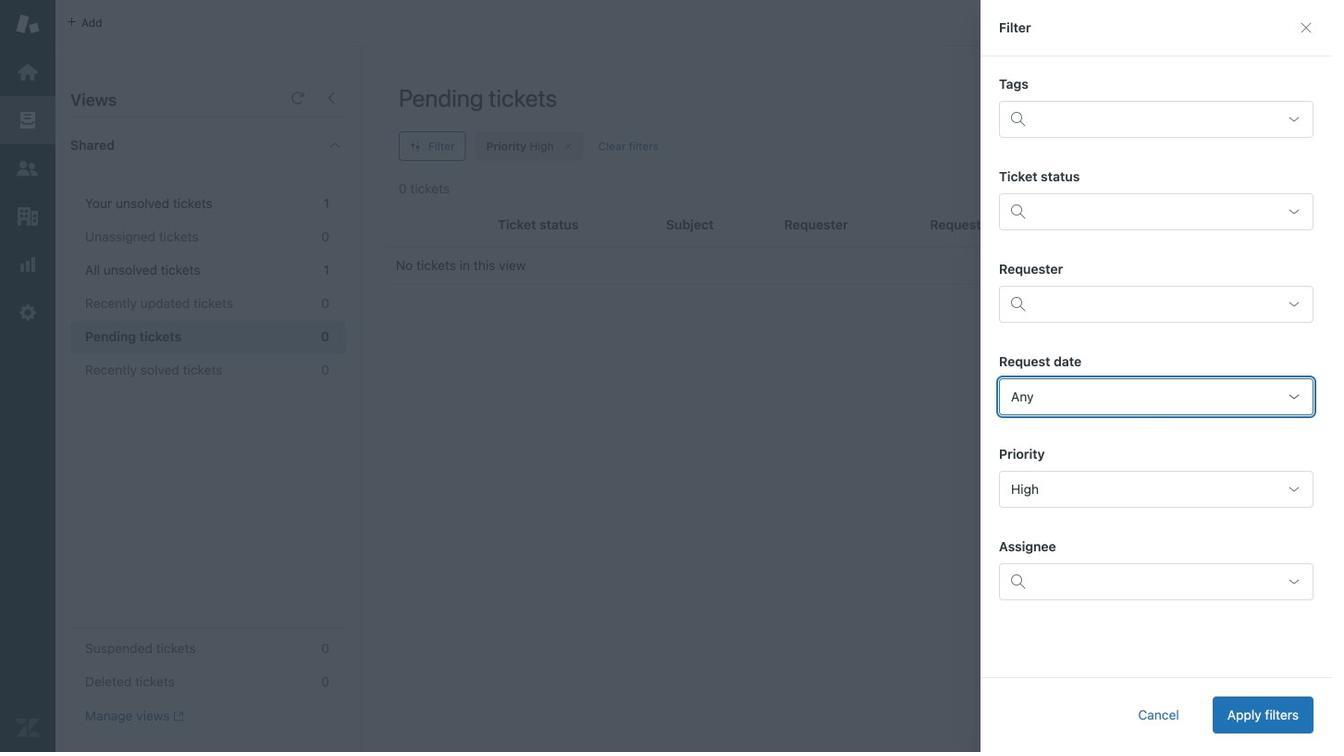 Task type: describe. For each thing, give the bounding box(es) containing it.
opens in a new tab image
[[170, 711, 184, 722]]

zendesk image
[[16, 716, 40, 740]]

close drawer image
[[1299, 20, 1314, 35]]

reporting image
[[16, 253, 40, 277]]

organizations image
[[16, 205, 40, 229]]

remove image
[[563, 141, 574, 152]]



Task type: locate. For each thing, give the bounding box(es) containing it.
dialog
[[981, 0, 1333, 752]]

admin image
[[16, 301, 40, 325]]

hide panel views image
[[324, 91, 339, 106]]

refresh views pane image
[[291, 91, 305, 106]]

main element
[[0, 0, 56, 752]]

heading
[[56, 118, 361, 173]]

get started image
[[16, 60, 40, 84]]

customers image
[[16, 156, 40, 180]]

views image
[[16, 108, 40, 132]]

zendesk support image
[[16, 12, 40, 36]]

None field
[[1036, 105, 1274, 134], [999, 379, 1314, 416], [999, 471, 1314, 508], [1036, 105, 1274, 134], [999, 379, 1314, 416], [999, 471, 1314, 508]]



